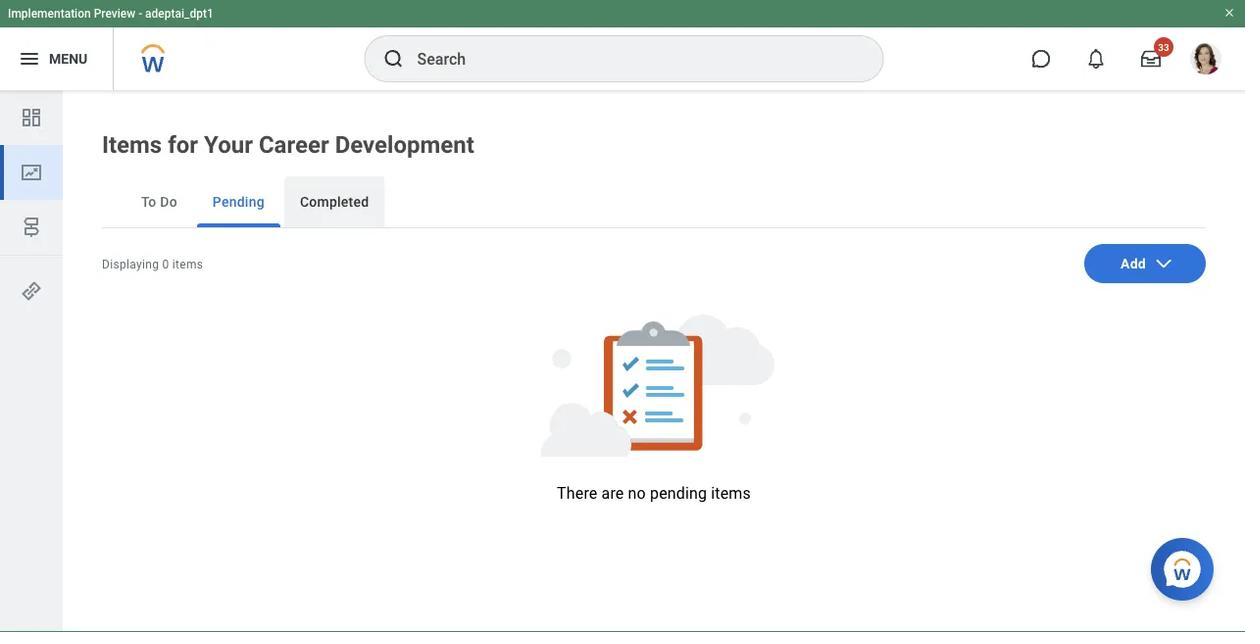 Task type: locate. For each thing, give the bounding box(es) containing it.
chevron down image
[[1155, 254, 1174, 274]]

items right 0
[[172, 258, 203, 271]]

your
[[204, 131, 253, 159]]

profile logan mcneil image
[[1191, 43, 1222, 79]]

tab list
[[102, 177, 1207, 229]]

pending
[[650, 485, 707, 503]]

33
[[1159, 41, 1170, 53]]

Search Workday  search field
[[417, 37, 843, 80]]

list
[[0, 90, 63, 255]]

completed button
[[284, 177, 385, 228]]

close environment banner image
[[1224, 7, 1236, 19]]

there
[[557, 485, 598, 503]]

are
[[602, 485, 624, 503]]

implementation
[[8, 7, 91, 21]]

items
[[172, 258, 203, 271], [711, 485, 751, 503]]

add
[[1121, 256, 1147, 272]]

pending button
[[197, 177, 280, 228]]

-
[[138, 7, 142, 21]]

items right pending
[[711, 485, 751, 503]]

1 horizontal spatial items
[[711, 485, 751, 503]]

there are no pending items
[[557, 485, 751, 503]]

preview
[[94, 7, 136, 21]]

items for your career development
[[102, 131, 475, 159]]

inbox large image
[[1142, 49, 1162, 69]]

0 vertical spatial items
[[172, 258, 203, 271]]

implementation preview -   adeptai_dpt1
[[8, 7, 214, 21]]

tab list containing to do
[[102, 177, 1207, 229]]

timeline milestone image
[[20, 216, 43, 239]]

add button
[[1085, 244, 1207, 284]]

to do
[[141, 194, 177, 210]]

dashboard image
[[20, 106, 43, 129]]



Task type: vqa. For each thing, say whether or not it's contained in the screenshot.
And to the middle
no



Task type: describe. For each thing, give the bounding box(es) containing it.
items
[[102, 131, 162, 159]]

for
[[168, 131, 198, 159]]

search image
[[382, 47, 406, 71]]

displaying
[[102, 258, 159, 271]]

1 vertical spatial items
[[711, 485, 751, 503]]

career
[[259, 131, 329, 159]]

do
[[160, 194, 177, 210]]

development
[[335, 131, 475, 159]]

33 button
[[1130, 37, 1174, 80]]

displaying 0 items
[[102, 258, 203, 271]]

menu
[[49, 51, 88, 67]]

link image
[[20, 280, 43, 303]]

adeptai_dpt1
[[145, 7, 214, 21]]

menu banner
[[0, 0, 1246, 90]]

no
[[628, 485, 646, 503]]

menu button
[[0, 27, 113, 90]]

to
[[141, 194, 157, 210]]

onboarding home image
[[20, 161, 43, 184]]

pending
[[213, 194, 265, 210]]

completed
[[300, 194, 369, 210]]

0 horizontal spatial items
[[172, 258, 203, 271]]

0
[[162, 258, 169, 271]]

justify image
[[18, 47, 41, 71]]

notifications large image
[[1087, 49, 1107, 69]]

to do button
[[126, 177, 193, 228]]



